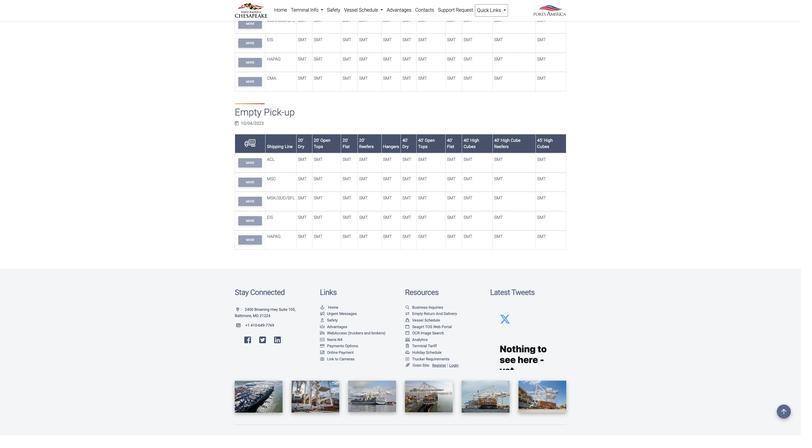 Task type: describe. For each thing, give the bounding box(es) containing it.
empty for empty return and delivery
[[413, 312, 423, 316]]

1 vertical spatial advantages link
[[320, 325, 347, 329]]

empty return and delivery
[[413, 312, 457, 316]]

flat for 20' flat
[[343, 144, 350, 150]]

analytics image
[[405, 338, 410, 342]]

stay
[[235, 288, 249, 297]]

link to cameras link
[[320, 357, 355, 362]]

payments
[[327, 344, 344, 349]]

online payment
[[327, 351, 354, 355]]

anchor image
[[320, 306, 325, 310]]

40' for 40' flat
[[447, 138, 453, 143]]

md
[[253, 314, 259, 318]]

reefers inside 40' high cube reefers
[[495, 144, 509, 150]]

terminal tariff link
[[405, 344, 437, 349]]

quick links link
[[475, 4, 508, 17]]

home link for urgent messages link
[[320, 305, 339, 310]]

|
[[448, 363, 449, 368]]

40' dry
[[403, 138, 409, 150]]

latest tweets
[[491, 288, 535, 297]]

terminal for terminal tariff
[[413, 344, 427, 349]]

ship image
[[405, 319, 410, 323]]

webaccess (truckers and brokers)
[[327, 331, 386, 336]]

navis n4
[[327, 338, 343, 342]]

0 horizontal spatial home
[[275, 7, 287, 13]]

connected
[[250, 288, 285, 297]]

n4
[[338, 338, 343, 342]]

10/04/2023
[[241, 121, 264, 126]]

safety link for terminal info link
[[325, 4, 342, 16]]

phone office image
[[236, 324, 246, 328]]

terminal tariff
[[413, 344, 437, 349]]

business inquiries link
[[405, 305, 444, 310]]

1 horizontal spatial home
[[328, 305, 339, 310]]

msc
[[267, 177, 276, 182]]

to
[[335, 357, 339, 362]]

410-
[[251, 323, 258, 328]]

40' for 40' dry
[[403, 138, 408, 143]]

suite
[[279, 308, 288, 312]]

trucker requirements link
[[405, 357, 450, 362]]

cubes for 40'
[[464, 144, 476, 150]]

seagirt tos web portal link
[[405, 325, 452, 329]]

dry for 20' dry
[[298, 144, 305, 150]]

holiday
[[413, 351, 425, 355]]

requirements
[[426, 357, 450, 362]]

webaccess
[[327, 331, 347, 336]]

45' high cubes
[[538, 138, 553, 150]]

105,
[[289, 308, 296, 312]]

register
[[433, 364, 447, 368]]

search
[[433, 331, 444, 336]]

40' for 40' open tops
[[419, 138, 424, 143]]

649-
[[258, 323, 266, 328]]

tariff
[[428, 344, 437, 349]]

user hard hat image
[[320, 319, 325, 323]]

high for 40' high cube reefers
[[501, 138, 510, 143]]

+1 410-649-7769 link
[[235, 323, 274, 328]]

cma
[[267, 76, 276, 81]]

holiday schedule
[[413, 351, 442, 355]]

register link
[[431, 364, 447, 368]]

webaccess (truckers and brokers) link
[[320, 331, 386, 336]]

credit card image
[[320, 345, 325, 349]]

grain site: register | login
[[413, 363, 459, 368]]

go to top image
[[778, 405, 792, 419]]

40' for 40' high cubes
[[464, 138, 470, 143]]

empty return and delivery link
[[405, 312, 457, 316]]

baltimore,
[[235, 314, 252, 318]]

business inquiries
[[413, 305, 444, 310]]

image
[[421, 331, 432, 336]]

20' dry
[[298, 138, 305, 150]]

1 msk/sud/sfl from the top
[[267, 18, 295, 23]]

bullhorn image
[[320, 312, 325, 316]]

20' flat
[[343, 138, 350, 150]]

resources
[[405, 288, 439, 297]]

1 eis from the top
[[267, 37, 273, 42]]

terminal for terminal info
[[291, 7, 309, 13]]

45'
[[538, 138, 543, 143]]

terminal info
[[291, 7, 320, 13]]

0 horizontal spatial vessel
[[344, 7, 358, 13]]

trucker
[[413, 357, 425, 362]]

urgent
[[327, 312, 339, 316]]

21224
[[260, 314, 271, 318]]

login
[[450, 364, 459, 368]]

and
[[436, 312, 443, 316]]

analytics link
[[405, 338, 428, 342]]

info
[[311, 7, 319, 13]]

site:
[[423, 364, 430, 368]]

open for 20' open tops
[[321, 138, 331, 143]]

ocr image search
[[413, 331, 444, 336]]

login link
[[450, 364, 459, 368]]

up
[[285, 107, 295, 118]]

tweets
[[512, 288, 535, 297]]

trucker requirements
[[413, 357, 450, 362]]

1 horizontal spatial links
[[490, 7, 501, 13]]

20' open tops
[[314, 138, 331, 150]]

1 reefers from the left
[[359, 144, 374, 150]]

hangers
[[383, 144, 400, 150]]

0 horizontal spatial advantages
[[327, 325, 347, 329]]

list alt image
[[405, 358, 410, 362]]

and
[[364, 331, 371, 336]]



Task type: vqa. For each thing, say whether or not it's contained in the screenshot.
process
no



Task type: locate. For each thing, give the bounding box(es) containing it.
high inside 45' high cubes
[[544, 138, 553, 143]]

1 vertical spatial home link
[[320, 305, 339, 310]]

truck container image
[[320, 332, 325, 336]]

2 safety from the top
[[327, 318, 338, 323]]

0 horizontal spatial empty
[[235, 107, 262, 118]]

0 horizontal spatial high
[[471, 138, 480, 143]]

advantages link up the webaccess
[[320, 325, 347, 329]]

support request link
[[436, 4, 475, 16]]

40' high cube reefers
[[495, 138, 521, 150]]

1 horizontal spatial high
[[501, 138, 510, 143]]

1 vertical spatial vessel
[[413, 318, 424, 323]]

schedule for bells icon
[[426, 351, 442, 355]]

2 dry from the left
[[403, 144, 409, 150]]

safety link down urgent
[[320, 318, 338, 323]]

camera image
[[320, 358, 325, 362]]

options
[[345, 344, 358, 349]]

pick-
[[264, 107, 285, 118]]

high right 45'
[[544, 138, 553, 143]]

2 msk/sud/sfl from the top
[[267, 196, 295, 201]]

40' left cube
[[495, 138, 500, 143]]

broening
[[255, 308, 270, 312]]

1 vertical spatial advantages
[[327, 325, 347, 329]]

cube
[[511, 138, 521, 143]]

ocr image search link
[[405, 331, 444, 336]]

advantages link
[[385, 4, 414, 16], [320, 325, 347, 329]]

high for 45' high cubes
[[544, 138, 553, 143]]

cameras
[[340, 357, 355, 362]]

2 40' from the left
[[419, 138, 424, 143]]

1 horizontal spatial home link
[[320, 305, 339, 310]]

1 vertical spatial links
[[320, 288, 337, 297]]

high for 40' high cubes
[[471, 138, 480, 143]]

web
[[434, 325, 441, 329]]

2 cubes from the left
[[538, 144, 550, 150]]

1 horizontal spatial flat
[[447, 144, 455, 150]]

dry right hangers at the top of the page
[[403, 144, 409, 150]]

2 open from the left
[[425, 138, 435, 143]]

1 horizontal spatial advantages
[[387, 7, 412, 13]]

vessel
[[344, 7, 358, 13], [413, 318, 424, 323]]

2 high from the left
[[501, 138, 510, 143]]

40'
[[403, 138, 408, 143], [419, 138, 424, 143], [447, 138, 453, 143], [464, 138, 470, 143], [495, 138, 500, 143]]

1 horizontal spatial dry
[[403, 144, 409, 150]]

0 vertical spatial vessel schedule
[[344, 7, 380, 13]]

2 flat from the left
[[447, 144, 455, 150]]

safety down urgent
[[327, 318, 338, 323]]

1 open from the left
[[321, 138, 331, 143]]

7769
[[266, 323, 274, 328]]

+1
[[246, 323, 250, 328]]

0 horizontal spatial flat
[[343, 144, 350, 150]]

20' left 20' open tops
[[298, 138, 304, 143]]

1 vertical spatial eis
[[267, 215, 273, 220]]

0 vertical spatial vessel schedule link
[[342, 4, 385, 16]]

1 vertical spatial home
[[328, 305, 339, 310]]

tops for 40'
[[419, 144, 428, 150]]

linkedin image
[[274, 336, 281, 344]]

payments options link
[[320, 344, 358, 349]]

2 20' from the left
[[314, 138, 320, 143]]

40' right 40' dry
[[419, 138, 424, 143]]

1 vertical spatial safety link
[[320, 318, 338, 323]]

tops inside 20' open tops
[[314, 144, 323, 150]]

msk/sud/sfl down msc
[[267, 196, 295, 201]]

5 40' from the left
[[495, 138, 500, 143]]

40' high cubes
[[464, 138, 480, 150]]

empty up 10/04/2023
[[235, 107, 262, 118]]

1 20' from the left
[[298, 138, 304, 143]]

20' for 20' flat
[[343, 138, 348, 143]]

msk/sud/sfl down terminal info
[[267, 18, 295, 23]]

2 tops from the left
[[419, 144, 428, 150]]

4 40' from the left
[[464, 138, 470, 143]]

link
[[327, 357, 334, 362]]

1 hapag from the top
[[267, 57, 281, 62]]

credit card front image
[[320, 351, 325, 355]]

support
[[438, 7, 455, 13]]

quick
[[478, 7, 489, 13]]

4 20' from the left
[[359, 138, 365, 143]]

flat left 20' reefers
[[343, 144, 350, 150]]

ocr
[[413, 331, 420, 336]]

empty pick-up
[[235, 107, 295, 118]]

2 horizontal spatial high
[[544, 138, 553, 143]]

1 horizontal spatial vessel
[[413, 318, 424, 323]]

1 dry from the left
[[298, 144, 305, 150]]

1 horizontal spatial advantages link
[[385, 4, 414, 16]]

hand receiving image
[[320, 325, 325, 329]]

open left 20' flat
[[321, 138, 331, 143]]

20'
[[298, 138, 304, 143], [314, 138, 320, 143], [343, 138, 348, 143], [359, 138, 365, 143]]

cubes right 40' flat at the top
[[464, 144, 476, 150]]

terminal left "info"
[[291, 7, 309, 13]]

(truckers
[[348, 331, 363, 336]]

shipping line
[[267, 144, 293, 150]]

analytics
[[413, 338, 428, 342]]

messages
[[340, 312, 357, 316]]

dry
[[298, 144, 305, 150], [403, 144, 409, 150]]

3 high from the left
[[544, 138, 553, 143]]

40' inside 40' flat
[[447, 138, 453, 143]]

links
[[490, 7, 501, 13], [320, 288, 337, 297]]

40' right 40' flat at the top
[[464, 138, 470, 143]]

vessel schedule link
[[342, 4, 385, 16], [405, 318, 440, 323]]

1 cubes from the left
[[464, 144, 476, 150]]

safety link right "info"
[[325, 4, 342, 16]]

40' inside 40' high cubes
[[464, 138, 470, 143]]

home link up urgent
[[320, 305, 339, 310]]

20' reefers
[[359, 138, 374, 150]]

terminal inside terminal info link
[[291, 7, 309, 13]]

0 horizontal spatial reefers
[[359, 144, 374, 150]]

0 vertical spatial empty
[[235, 107, 262, 118]]

1 safety from the top
[[327, 7, 341, 13]]

container storage image
[[320, 338, 325, 342]]

wheat image
[[405, 364, 411, 368]]

20' right 20' dry
[[314, 138, 320, 143]]

0 vertical spatial eis
[[267, 37, 273, 42]]

0 vertical spatial home
[[275, 7, 287, 13]]

file invoice image
[[405, 345, 410, 349]]

1 horizontal spatial tops
[[419, 144, 428, 150]]

0 horizontal spatial vessel schedule link
[[342, 4, 385, 16]]

open left 40' flat at the top
[[425, 138, 435, 143]]

msk/sud/sfl
[[267, 18, 295, 23], [267, 196, 295, 201]]

high inside 40' high cubes
[[471, 138, 480, 143]]

40' inside 40' open tops
[[419, 138, 424, 143]]

1 horizontal spatial vessel schedule link
[[405, 318, 440, 323]]

high inside 40' high cube reefers
[[501, 138, 510, 143]]

1 horizontal spatial open
[[425, 138, 435, 143]]

20' for 20' reefers
[[359, 138, 365, 143]]

0 vertical spatial safety
[[327, 7, 341, 13]]

20' right 20' flat
[[359, 138, 365, 143]]

home link left terminal info
[[273, 4, 289, 16]]

advantages left contacts
[[387, 7, 412, 13]]

0 vertical spatial advantages link
[[385, 4, 414, 16]]

0 vertical spatial vessel
[[344, 7, 358, 13]]

open
[[321, 138, 331, 143], [425, 138, 435, 143]]

20' inside 20' flat
[[343, 138, 348, 143]]

browser image
[[405, 325, 410, 329]]

cubes
[[464, 144, 476, 150], [538, 144, 550, 150]]

twitter square image
[[259, 336, 266, 344]]

navis
[[327, 338, 337, 342]]

0 vertical spatial schedule
[[359, 7, 378, 13]]

bells image
[[405, 351, 410, 355]]

home up urgent
[[328, 305, 339, 310]]

flat for 40' flat
[[447, 144, 455, 150]]

tops for 20'
[[314, 144, 323, 150]]

brokers)
[[372, 331, 386, 336]]

1 horizontal spatial reefers
[[495, 144, 509, 150]]

search image
[[405, 306, 410, 310]]

open inside 20' open tops
[[321, 138, 331, 143]]

links up the anchor 'image'
[[320, 288, 337, 297]]

hwy
[[271, 308, 278, 312]]

safety link
[[325, 4, 342, 16], [320, 318, 338, 323]]

1 horizontal spatial cubes
[[538, 144, 550, 150]]

40' inside 40' high cube reefers
[[495, 138, 500, 143]]

20' inside 20' reefers
[[359, 138, 365, 143]]

0 horizontal spatial terminal
[[291, 7, 309, 13]]

online payment link
[[320, 351, 354, 355]]

0 vertical spatial terminal
[[291, 7, 309, 13]]

safety
[[327, 7, 341, 13], [327, 318, 338, 323]]

0 horizontal spatial cubes
[[464, 144, 476, 150]]

navis n4 link
[[320, 338, 343, 342]]

seagirt tos web portal
[[413, 325, 452, 329]]

home link
[[273, 4, 289, 16], [320, 305, 339, 310]]

20' left 20' reefers
[[343, 138, 348, 143]]

20' for 20' dry
[[298, 138, 304, 143]]

facebook square image
[[245, 336, 251, 344]]

3 20' from the left
[[343, 138, 348, 143]]

high right 40' flat at the top
[[471, 138, 480, 143]]

latest
[[491, 288, 510, 297]]

2 vertical spatial schedule
[[426, 351, 442, 355]]

links right quick
[[490, 7, 501, 13]]

advantages link left contacts
[[385, 4, 414, 16]]

1 40' from the left
[[403, 138, 408, 143]]

portal
[[442, 325, 452, 329]]

grain
[[413, 364, 422, 368]]

20' inside 20' dry
[[298, 138, 304, 143]]

calendar day image
[[235, 121, 239, 126]]

cubes for 45'
[[538, 144, 550, 150]]

2 hapag from the top
[[267, 234, 281, 239]]

0 horizontal spatial tops
[[314, 144, 323, 150]]

1 vertical spatial vessel schedule link
[[405, 318, 440, 323]]

advantages up the webaccess
[[327, 325, 347, 329]]

2 eis from the top
[[267, 215, 273, 220]]

return
[[424, 312, 435, 316]]

dry right line
[[298, 144, 305, 150]]

0 vertical spatial home link
[[273, 4, 289, 16]]

high
[[471, 138, 480, 143], [501, 138, 510, 143], [544, 138, 553, 143]]

+1 410-649-7769
[[246, 323, 274, 328]]

terminal down analytics
[[413, 344, 427, 349]]

40' flat
[[447, 138, 455, 150]]

3 40' from the left
[[447, 138, 453, 143]]

0 horizontal spatial dry
[[298, 144, 305, 150]]

20' for 20' open tops
[[314, 138, 320, 143]]

1 vertical spatial empty
[[413, 312, 423, 316]]

20' inside 20' open tops
[[314, 138, 320, 143]]

link to cameras
[[327, 357, 355, 362]]

open inside 40' open tops
[[425, 138, 435, 143]]

0 horizontal spatial open
[[321, 138, 331, 143]]

terminal
[[291, 7, 309, 13], [413, 344, 427, 349]]

tops inside 40' open tops
[[419, 144, 428, 150]]

safety link for urgent messages link
[[320, 318, 338, 323]]

40' for 40' high cube reefers
[[495, 138, 500, 143]]

cubes down 45'
[[538, 144, 550, 150]]

0 vertical spatial advantages
[[387, 7, 412, 13]]

0 vertical spatial msk/sud/sfl
[[267, 18, 295, 23]]

home link for terminal info link
[[273, 4, 289, 16]]

online
[[327, 351, 338, 355]]

1 flat from the left
[[343, 144, 350, 150]]

hapag
[[267, 57, 281, 62], [267, 234, 281, 239]]

high left cube
[[501, 138, 510, 143]]

1 vertical spatial hapag
[[267, 234, 281, 239]]

cubes inside 40' high cubes
[[464, 144, 476, 150]]

1 tops from the left
[[314, 144, 323, 150]]

map marker alt image
[[236, 308, 244, 312]]

contacts
[[416, 7, 435, 13]]

0 vertical spatial links
[[490, 7, 501, 13]]

empty down business
[[413, 312, 423, 316]]

0 horizontal spatial vessel schedule
[[344, 7, 380, 13]]

empty for empty pick-up
[[235, 107, 262, 118]]

urgent messages
[[327, 312, 357, 316]]

home
[[275, 7, 287, 13], [328, 305, 339, 310]]

1 vertical spatial msk/sud/sfl
[[267, 196, 295, 201]]

0 horizontal spatial links
[[320, 288, 337, 297]]

schedule for ship image
[[425, 318, 440, 323]]

40' open tops
[[419, 138, 435, 150]]

tos
[[425, 325, 433, 329]]

1 horizontal spatial vessel schedule
[[413, 318, 440, 323]]

1 vertical spatial vessel schedule
[[413, 318, 440, 323]]

shipping
[[267, 144, 284, 150]]

tops right 40' dry
[[419, 144, 428, 150]]

0 vertical spatial safety link
[[325, 4, 342, 16]]

cubes inside 45' high cubes
[[538, 144, 550, 150]]

1 horizontal spatial terminal
[[413, 344, 427, 349]]

exchange image
[[405, 312, 410, 316]]

terminal info link
[[289, 4, 325, 16]]

2 reefers from the left
[[495, 144, 509, 150]]

2400
[[245, 308, 254, 312]]

browser image
[[405, 332, 410, 336]]

business
[[413, 305, 428, 310]]

dry for 40' dry
[[403, 144, 409, 150]]

flat left 40' high cubes
[[447, 144, 455, 150]]

40' left 40' high cubes
[[447, 138, 453, 143]]

1 vertical spatial terminal
[[413, 344, 427, 349]]

40' inside 40' dry
[[403, 138, 408, 143]]

1 high from the left
[[471, 138, 480, 143]]

line
[[285, 144, 293, 150]]

1 vertical spatial safety
[[327, 318, 338, 323]]

0 vertical spatial hapag
[[267, 57, 281, 62]]

payment
[[339, 351, 354, 355]]

stay connected
[[235, 288, 285, 297]]

40' left 40' open tops
[[403, 138, 408, 143]]

safety right "info"
[[327, 7, 341, 13]]

1 horizontal spatial empty
[[413, 312, 423, 316]]

open for 40' open tops
[[425, 138, 435, 143]]

quick links
[[478, 7, 503, 13]]

payments options
[[327, 344, 358, 349]]

tops right 20' dry
[[314, 144, 323, 150]]

home left terminal info
[[275, 7, 287, 13]]

0 horizontal spatial home link
[[273, 4, 289, 16]]

0 horizontal spatial advantages link
[[320, 325, 347, 329]]

reefers
[[359, 144, 374, 150], [495, 144, 509, 150]]

1 vertical spatial schedule
[[425, 318, 440, 323]]



